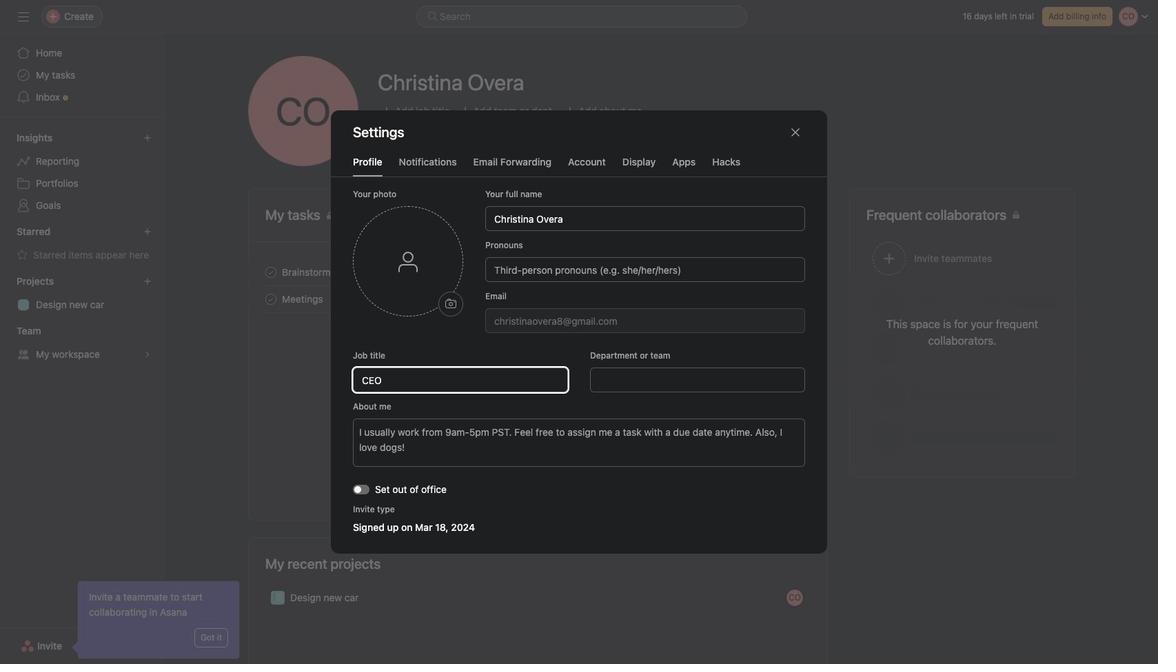 Task type: describe. For each thing, give the bounding box(es) containing it.
list image
[[274, 594, 282, 602]]

mark complete image for mark complete checkbox
[[263, 291, 279, 307]]

3 list item from the top
[[249, 585, 827, 611]]

mark complete image for mark complete option
[[263, 264, 279, 280]]

starred element
[[0, 219, 166, 269]]

settings tab list
[[331, 154, 828, 177]]

global element
[[0, 34, 166, 117]]

I usually work from 9am-5pm PST. Feel free to assign me a task with a due date anytime. Also, I love dogs! text field
[[353, 419, 806, 467]]

1 horizontal spatial upload new photo image
[[446, 299, 457, 310]]

Third-person pronouns (e.g. she/her/hers) text field
[[486, 257, 806, 282]]

Mark complete checkbox
[[263, 264, 279, 280]]



Task type: locate. For each thing, give the bounding box(es) containing it.
hide sidebar image
[[18, 11, 29, 22]]

insights element
[[0, 126, 166, 219]]

1 mark complete image from the top
[[263, 264, 279, 280]]

dialog
[[331, 110, 828, 554]]

tooltip
[[74, 581, 239, 659]]

0 vertical spatial mark complete image
[[263, 264, 279, 280]]

upload new photo image
[[248, 56, 359, 166], [446, 299, 457, 310]]

None text field
[[486, 206, 806, 231], [353, 368, 568, 392], [486, 206, 806, 231], [353, 368, 568, 392]]

switch
[[353, 485, 370, 494]]

0 vertical spatial upload new photo image
[[248, 56, 359, 166]]

list box
[[417, 6, 748, 28]]

1 vertical spatial upload new photo image
[[446, 299, 457, 310]]

projects element
[[0, 269, 166, 319]]

None text field
[[486, 308, 806, 333], [590, 368, 806, 392], [486, 308, 806, 333], [590, 368, 806, 392]]

teams element
[[0, 319, 166, 368]]

2 mark complete image from the top
[[263, 291, 279, 307]]

close this dialog image
[[790, 127, 801, 138]]

1 vertical spatial mark complete image
[[263, 291, 279, 307]]

Mark complete checkbox
[[263, 291, 279, 307]]

mark complete image up mark complete checkbox
[[263, 264, 279, 280]]

mark complete image down mark complete option
[[263, 291, 279, 307]]

0 horizontal spatial upload new photo image
[[248, 56, 359, 166]]

list item
[[249, 259, 827, 286], [249, 286, 827, 312], [249, 585, 827, 611]]

2 list item from the top
[[249, 286, 827, 312]]

mark complete image
[[263, 264, 279, 280], [263, 291, 279, 307]]

1 list item from the top
[[249, 259, 827, 286]]



Task type: vqa. For each thing, say whether or not it's contained in the screenshot.
Teams element
yes



